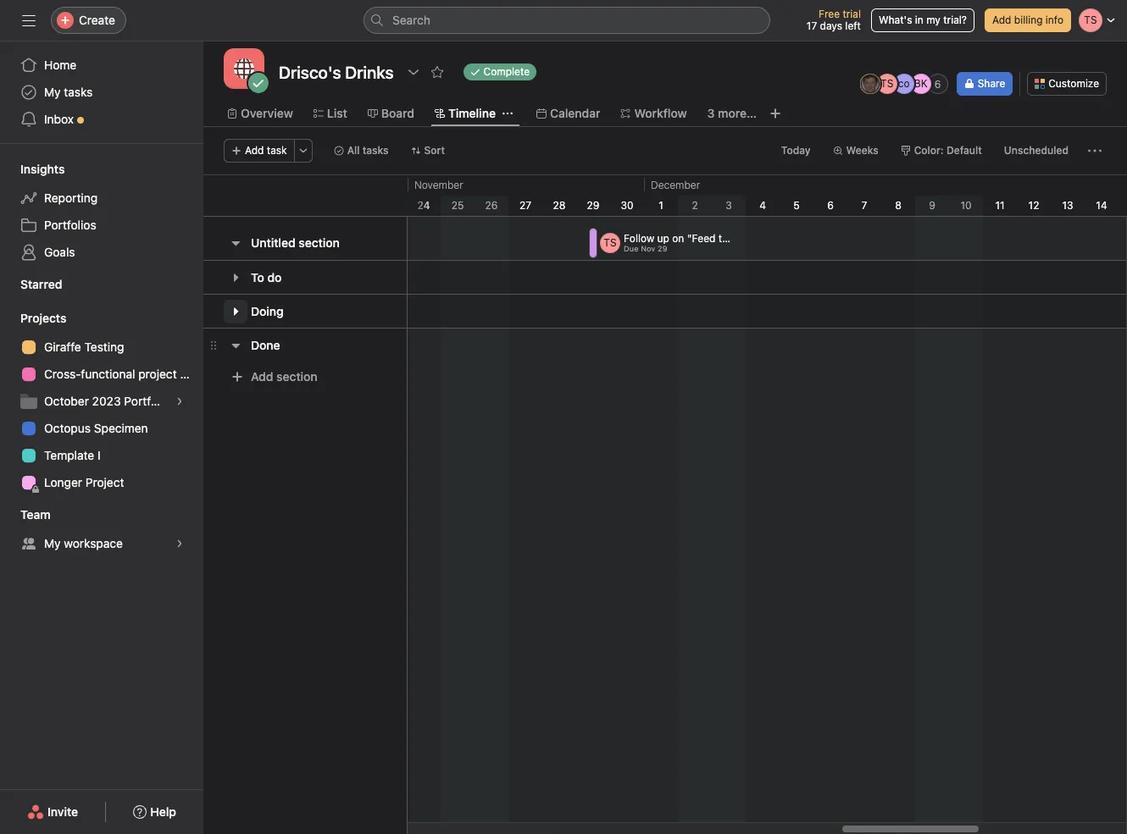 Task type: describe. For each thing, give the bounding box(es) containing it.
collapse task list for the section done image
[[229, 339, 242, 352]]

project
[[138, 367, 177, 381]]

more actions image
[[298, 146, 308, 156]]

info
[[1046, 14, 1064, 26]]

longer project
[[44, 475, 124, 490]]

color:
[[914, 144, 944, 157]]

home link
[[10, 52, 193, 79]]

specimen
[[94, 421, 148, 436]]

sort button
[[403, 139, 453, 163]]

unscheduled
[[1004, 144, 1069, 157]]

home
[[44, 58, 76, 72]]

giraffe testing link
[[10, 334, 193, 361]]

october 2023 portfolio link
[[10, 388, 193, 415]]

my for my workspace
[[44, 536, 61, 551]]

reporting
[[44, 191, 98, 205]]

1 vertical spatial 6
[[827, 199, 834, 212]]

my for my tasks
[[44, 85, 61, 99]]

days
[[820, 19, 842, 32]]

inbox
[[44, 112, 74, 126]]

list link
[[313, 104, 347, 123]]

weeks
[[846, 144, 879, 157]]

projects element
[[0, 303, 203, 500]]

0 vertical spatial 29
[[587, 199, 600, 212]]

cross-
[[44, 367, 81, 381]]

customize button
[[1027, 72, 1107, 96]]

portfolios link
[[10, 212, 193, 239]]

team button
[[0, 507, 51, 524]]

share button
[[957, 72, 1013, 96]]

color: default
[[914, 144, 982, 157]]

29 inside follow up on "feed the octopus!" due nov 29
[[658, 244, 667, 253]]

add for add section
[[251, 369, 273, 384]]

giraffe
[[44, 340, 81, 354]]

see details, my workspace image
[[175, 539, 185, 549]]

december
[[651, 179, 700, 192]]

search button
[[364, 7, 770, 34]]

28
[[553, 199, 566, 212]]

the
[[718, 232, 734, 245]]

24
[[417, 199, 430, 212]]

project
[[85, 475, 124, 490]]

invite
[[47, 805, 78, 819]]

expand task list for the section to do image
[[229, 271, 242, 284]]

section for untitled section
[[299, 236, 340, 250]]

teams element
[[0, 500, 203, 561]]

add section
[[251, 369, 318, 384]]

overview link
[[227, 104, 293, 123]]

december 1
[[651, 179, 700, 212]]

ja
[[865, 77, 876, 90]]

untitled section button
[[251, 228, 340, 258]]

show options image
[[406, 65, 420, 79]]

sort
[[424, 144, 445, 157]]

workflow link
[[621, 104, 687, 123]]

portfolios
[[44, 218, 96, 232]]

giraffe testing
[[44, 340, 124, 354]]

list
[[327, 106, 347, 120]]

my
[[926, 14, 941, 26]]

more actions image
[[1088, 144, 1102, 158]]

tasks for my tasks
[[64, 85, 93, 99]]

add billing info button
[[985, 8, 1071, 32]]

left
[[845, 19, 861, 32]]

search list box
[[364, 7, 770, 34]]

30
[[621, 199, 634, 212]]

octopus specimen
[[44, 421, 148, 436]]

insights
[[20, 162, 65, 176]]

hide sidebar image
[[22, 14, 36, 27]]

3 for 3
[[726, 199, 732, 212]]

10
[[961, 199, 972, 212]]

0 vertical spatial ts
[[881, 77, 893, 90]]

projects
[[20, 311, 66, 325]]

projects button
[[0, 310, 66, 327]]

overview
[[241, 106, 293, 120]]

today
[[781, 144, 811, 157]]

workflow
[[634, 106, 687, 120]]

template
[[44, 448, 94, 463]]

template i link
[[10, 442, 193, 469]]

27
[[519, 199, 531, 212]]

octopus!"
[[737, 232, 784, 245]]

timeline link
[[435, 104, 496, 123]]

17
[[807, 19, 817, 32]]

co
[[898, 77, 910, 90]]

add for add task
[[245, 144, 264, 157]]

in
[[915, 14, 924, 26]]

done
[[251, 338, 280, 352]]

due
[[624, 244, 639, 253]]



Task type: vqa. For each thing, say whether or not it's contained in the screenshot.
cell
no



Task type: locate. For each thing, give the bounding box(es) containing it.
doing
[[251, 304, 284, 318]]

6 right 5
[[827, 199, 834, 212]]

2 my from the top
[[44, 536, 61, 551]]

up
[[657, 232, 669, 245]]

section inside add section button
[[276, 369, 318, 384]]

board link
[[368, 104, 414, 123]]

done button
[[251, 330, 280, 361]]

inbox link
[[10, 106, 193, 133]]

collapse task list for the section untitled section image
[[229, 236, 242, 250]]

0 vertical spatial 3
[[707, 106, 715, 120]]

2 vertical spatial add
[[251, 369, 273, 384]]

follow
[[624, 232, 654, 245]]

all tasks
[[347, 144, 389, 157]]

to do
[[251, 270, 282, 284]]

october 2023 portfolio
[[44, 394, 170, 408]]

ts right ja
[[881, 77, 893, 90]]

0 horizontal spatial 3
[[707, 106, 715, 120]]

add task button
[[224, 139, 295, 163]]

globe image
[[234, 58, 254, 79]]

26
[[485, 199, 498, 212]]

0 horizontal spatial tasks
[[64, 85, 93, 99]]

template i
[[44, 448, 101, 463]]

weeks button
[[825, 139, 886, 163]]

my inside my workspace link
[[44, 536, 61, 551]]

customize
[[1049, 77, 1099, 90]]

0 horizontal spatial ts
[[604, 236, 617, 249]]

0 vertical spatial add
[[992, 14, 1011, 26]]

team
[[20, 508, 51, 522]]

longer project link
[[10, 469, 193, 497]]

see details, october 2023 portfolio image
[[175, 397, 185, 407]]

help button
[[122, 797, 187, 828]]

help
[[150, 805, 176, 819]]

1 horizontal spatial tasks
[[362, 144, 389, 157]]

share
[[978, 77, 1005, 90]]

what's
[[879, 14, 912, 26]]

trial
[[843, 8, 861, 20]]

25
[[451, 199, 464, 212]]

tasks inside dropdown button
[[362, 144, 389, 157]]

insights button
[[0, 161, 65, 178]]

trial?
[[943, 14, 967, 26]]

free
[[819, 8, 840, 20]]

invite button
[[16, 797, 89, 828]]

section down done button
[[276, 369, 318, 384]]

my up inbox
[[44, 85, 61, 99]]

my tasks link
[[10, 79, 193, 106]]

untitled section
[[251, 236, 340, 250]]

0 vertical spatial tasks
[[64, 85, 93, 99]]

free trial 17 days left
[[807, 8, 861, 32]]

add left billing
[[992, 14, 1011, 26]]

do
[[267, 270, 282, 284]]

global element
[[0, 42, 203, 143]]

3 up the
[[726, 199, 732, 212]]

1 vertical spatial my
[[44, 536, 61, 551]]

my down team
[[44, 536, 61, 551]]

november
[[414, 179, 463, 192]]

4
[[759, 199, 766, 212]]

my inside my tasks link
[[44, 85, 61, 99]]

starred button
[[0, 276, 62, 293]]

1 horizontal spatial 29
[[658, 244, 667, 253]]

today button
[[774, 139, 818, 163]]

billing
[[1014, 14, 1043, 26]]

29 right 28
[[587, 199, 600, 212]]

goals link
[[10, 239, 193, 266]]

6 right the bk
[[935, 78, 941, 90]]

0 horizontal spatial 29
[[587, 199, 600, 212]]

tasks inside the global "element"
[[64, 85, 93, 99]]

13
[[1062, 199, 1073, 212]]

add for add billing info
[[992, 14, 1011, 26]]

0 vertical spatial 6
[[935, 78, 941, 90]]

0 horizontal spatial 6
[[827, 199, 834, 212]]

8
[[895, 199, 902, 212]]

9
[[929, 199, 935, 212]]

more…
[[718, 106, 757, 120]]

tasks down home
[[64, 85, 93, 99]]

what's in my trial?
[[879, 14, 967, 26]]

1 horizontal spatial 3
[[726, 199, 732, 212]]

add to starred image
[[430, 65, 444, 79]]

29 right nov
[[658, 244, 667, 253]]

october
[[44, 394, 89, 408]]

14
[[1096, 199, 1107, 212]]

reporting link
[[10, 185, 193, 212]]

3 for 3 more…
[[707, 106, 715, 120]]

section for add section
[[276, 369, 318, 384]]

1 vertical spatial 29
[[658, 244, 667, 253]]

calendar
[[550, 106, 600, 120]]

follow up on "feed the octopus!" due nov 29
[[624, 232, 784, 253]]

add tab image
[[769, 107, 782, 120]]

3 more…
[[707, 106, 757, 120]]

3 left more… at the right of the page
[[707, 106, 715, 120]]

unscheduled button
[[996, 139, 1076, 163]]

bk
[[914, 77, 928, 90]]

color: default button
[[893, 139, 990, 163]]

ts left due
[[604, 236, 617, 249]]

starred
[[20, 277, 62, 292]]

1 vertical spatial section
[[276, 369, 318, 384]]

timeline
[[448, 106, 496, 120]]

3 inside popup button
[[707, 106, 715, 120]]

to do button
[[251, 262, 282, 293]]

octopus specimen link
[[10, 415, 193, 442]]

board
[[381, 106, 414, 120]]

goals
[[44, 245, 75, 259]]

2023
[[92, 394, 121, 408]]

what's in my trial? button
[[871, 8, 975, 32]]

3 more… button
[[707, 104, 757, 123]]

complete
[[484, 65, 530, 78]]

expand task list for the section doing image
[[229, 305, 242, 318]]

None text field
[[275, 57, 398, 87]]

0 vertical spatial section
[[299, 236, 340, 250]]

ts
[[881, 77, 893, 90], [604, 236, 617, 249]]

section inside untitled section button
[[299, 236, 340, 250]]

add down done button
[[251, 369, 273, 384]]

complete button
[[456, 60, 544, 84]]

add left the task
[[245, 144, 264, 157]]

1 horizontal spatial 6
[[935, 78, 941, 90]]

task
[[267, 144, 287, 157]]

tasks for all tasks
[[362, 144, 389, 157]]

add billing info
[[992, 14, 1064, 26]]

3
[[707, 106, 715, 120], [726, 199, 732, 212]]

1 vertical spatial 3
[[726, 199, 732, 212]]

1 vertical spatial ts
[[604, 236, 617, 249]]

tab actions image
[[503, 108, 513, 119]]

my workspace link
[[10, 531, 193, 558]]

search
[[392, 13, 430, 27]]

1 my from the top
[[44, 85, 61, 99]]

section right untitled
[[299, 236, 340, 250]]

insights element
[[0, 154, 203, 269]]

1 horizontal spatial ts
[[881, 77, 893, 90]]

functional
[[81, 367, 135, 381]]

workspace
[[64, 536, 123, 551]]

1 vertical spatial tasks
[[362, 144, 389, 157]]

1 vertical spatial add
[[245, 144, 264, 157]]

default
[[947, 144, 982, 157]]

add section button
[[224, 362, 324, 392]]

tasks right all
[[362, 144, 389, 157]]

portfolio
[[124, 394, 170, 408]]

doing button
[[251, 296, 284, 327]]

0 vertical spatial my
[[44, 85, 61, 99]]



